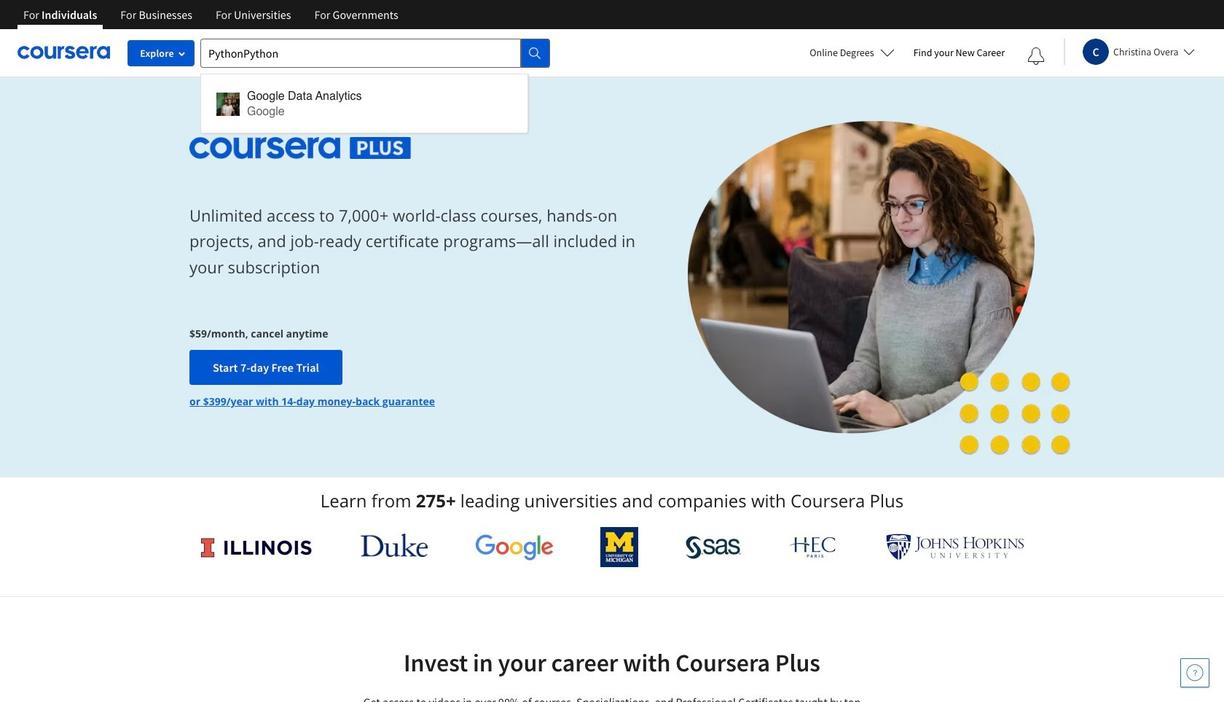 Task type: describe. For each thing, give the bounding box(es) containing it.
coursera image
[[17, 41, 110, 64]]

johns hopkins university image
[[887, 534, 1025, 561]]

What do you want to learn? text field
[[201, 38, 521, 67]]

suggestion image image
[[217, 92, 240, 116]]

help center image
[[1187, 664, 1205, 682]]

university of illinois at urbana-champaign image
[[200, 536, 314, 559]]

duke university image
[[361, 534, 428, 557]]

university of michigan image
[[601, 527, 639, 567]]

hec paris image
[[788, 532, 840, 562]]



Task type: vqa. For each thing, say whether or not it's contained in the screenshot.
University of Illinois at Urbana-Champaign image
yes



Task type: locate. For each thing, give the bounding box(es) containing it.
banner navigation
[[12, 0, 410, 29]]

coursera plus image
[[190, 137, 411, 159]]

google image
[[475, 534, 554, 561]]

None search field
[[201, 38, 550, 133]]

sas image
[[686, 536, 741, 559]]



